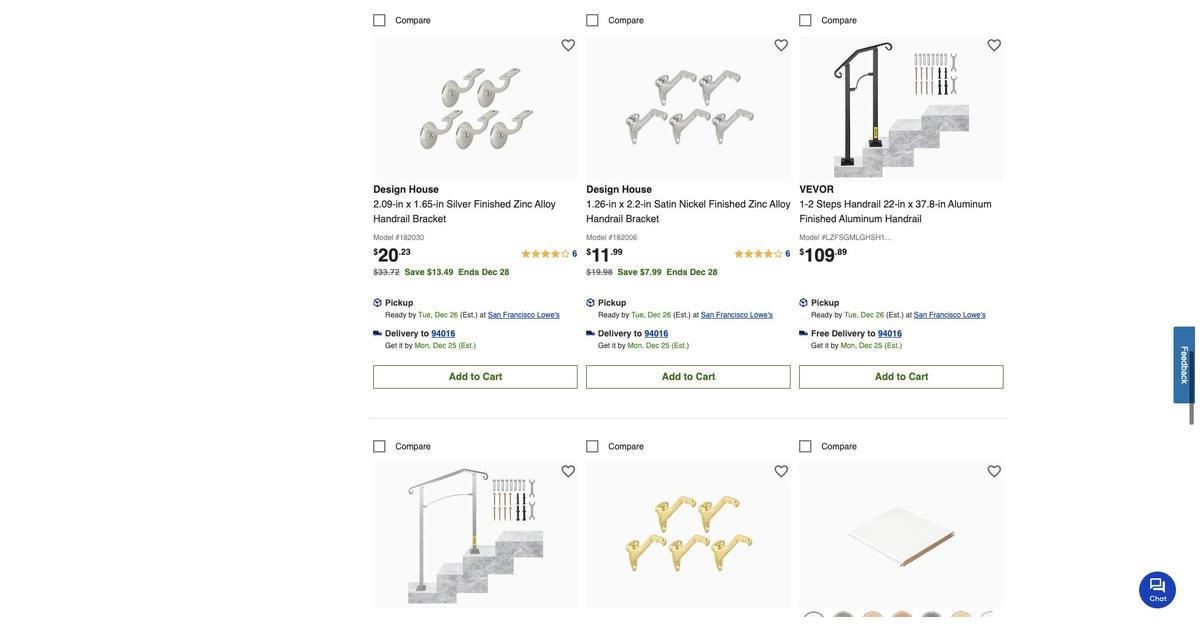Task type: locate. For each thing, give the bounding box(es) containing it.
delivery to 94016
[[385, 328, 456, 338], [598, 328, 669, 338]]

compare for 5014628409 element
[[396, 441, 431, 451]]

finished
[[474, 199, 511, 210], [709, 199, 746, 210], [800, 213, 837, 225]]

design inside "design house 2.09-in x 1.65-in silver finished zinc alloy handrail bracket"
[[374, 184, 406, 195]]

2 ready from the left
[[598, 311, 620, 319]]

2 horizontal spatial tue,
[[845, 311, 859, 319]]

1 francisco from the left
[[503, 311, 535, 319]]

$ left .89
[[800, 247, 805, 256]]

1 delivery to 94016 from the left
[[385, 328, 456, 338]]

37.8-
[[916, 199, 939, 210]]

design house 2.09-in x 1.65-in silver finished zinc alloy handrail bracket
[[374, 184, 556, 225]]

2 ready by tue, dec 26 (est.) at san francisco lowe's from the left
[[598, 311, 773, 319]]

bracket inside design house 1.26-in x 2.2-in satin nickel finished zinc alloy handrail bracket
[[626, 213, 659, 225]]

1 28 from the left
[[500, 267, 510, 277]]

0 horizontal spatial 28
[[500, 267, 510, 277]]

f e e d b a c k
[[1180, 346, 1190, 384]]

3 # from the left
[[822, 233, 826, 242]]

2 delivery to 94016 from the left
[[598, 328, 669, 338]]

0 horizontal spatial mon,
[[415, 341, 431, 350]]

compare inside 1001357124 element
[[609, 15, 644, 25]]

ready
[[385, 311, 407, 319], [598, 311, 620, 319], [812, 311, 833, 319]]

$ 109 .89
[[800, 244, 847, 266]]

3 x from the left
[[909, 199, 913, 210]]

to
[[421, 328, 429, 338], [634, 328, 642, 338], [868, 328, 876, 338], [471, 371, 480, 382], [684, 371, 693, 382], [897, 371, 906, 382]]

2 horizontal spatial #
[[822, 233, 826, 242]]

compare for 1001357124 element
[[609, 15, 644, 25]]

1 horizontal spatial tue,
[[632, 311, 646, 319]]

it for free's pickup icon
[[826, 341, 829, 350]]

2 6 button from the left
[[734, 247, 791, 261]]

22-
[[884, 199, 898, 210]]

1 horizontal spatial francisco
[[716, 311, 748, 319]]

francisco
[[503, 311, 535, 319], [716, 311, 748, 319], [930, 311, 962, 319]]

savings save $7.99 element
[[618, 267, 723, 277]]

compare inside 1002937492 element
[[822, 441, 857, 451]]

e
[[1180, 352, 1190, 356], [1180, 356, 1190, 361]]

1 horizontal spatial mon,
[[628, 341, 644, 350]]

1 horizontal spatial get it by mon, dec 25 (est.)
[[598, 341, 689, 350]]

0 horizontal spatial delivery to 94016
[[385, 328, 456, 338]]

x left the 1.65-
[[406, 199, 411, 210]]

0 horizontal spatial alloy
[[535, 199, 556, 210]]

2 lowe's from the left
[[750, 311, 773, 319]]

2 san from the left
[[701, 311, 714, 319]]

26 for pickup icon associated with delivery
[[663, 311, 671, 319]]

0 horizontal spatial ends dec 28 element
[[458, 267, 514, 277]]

ends
[[458, 267, 479, 277], [667, 267, 688, 277]]

san for pickup image
[[488, 311, 501, 319]]

1001381924 element
[[374, 14, 431, 26]]

at for the san francisco lowe's button associated with pickup image
[[480, 311, 486, 319]]

28 for 20
[[500, 267, 510, 277]]

1 25 from the left
[[448, 341, 457, 350]]

2 horizontal spatial $
[[800, 247, 805, 256]]

0 horizontal spatial model
[[374, 233, 394, 242]]

san
[[488, 311, 501, 319], [701, 311, 714, 319], [914, 311, 928, 319]]

vevor 1-2 steps handrail 22-in x 37.8-in aluminum finished aluminum handrail image
[[835, 42, 970, 177]]

11
[[591, 244, 611, 266]]

25 for pickup image
[[448, 341, 457, 350]]

san francisco lowe's button
[[488, 309, 560, 321], [701, 309, 773, 321], [914, 309, 986, 321]]

3 get it by mon, dec 25 (est.) from the left
[[812, 341, 903, 350]]

$ up was price $19.98 element
[[587, 247, 591, 256]]

ready down $33.72 on the left
[[385, 311, 407, 319]]

25
[[448, 341, 457, 350], [662, 341, 670, 350], [875, 341, 883, 350]]

1 ready by tue, dec 26 (est.) at san francisco lowe's from the left
[[385, 311, 560, 319]]

house for 2.2-
[[622, 184, 652, 195]]

2 pickup image from the left
[[800, 298, 808, 307]]

0 horizontal spatial cart
[[483, 371, 503, 382]]

alloy
[[535, 199, 556, 210], [770, 199, 791, 210]]

$ for 11
[[587, 247, 591, 256]]

finished right the 'silver'
[[474, 199, 511, 210]]

house up 2.2-
[[622, 184, 652, 195]]

x
[[406, 199, 411, 210], [619, 199, 624, 210], [909, 199, 913, 210]]

house up the 1.65-
[[409, 184, 439, 195]]

0 horizontal spatial at
[[480, 311, 486, 319]]

get for pickup icon associated with delivery
[[598, 341, 610, 350]]

2 save from the left
[[618, 267, 638, 277]]

ready by tue, dec 26 (est.) at san francisco lowe's down savings save $13.49 element
[[385, 311, 560, 319]]

$ inside $ 20 .23
[[374, 247, 378, 256]]

1 horizontal spatial 6
[[786, 248, 791, 258]]

28
[[500, 267, 510, 277], [708, 267, 718, 277]]

handrail inside "design house 2.09-in x 1.65-in silver finished zinc alloy handrail bracket"
[[374, 213, 410, 225]]

0 horizontal spatial $
[[374, 247, 378, 256]]

2 get it by mon, dec 25 (est.) from the left
[[598, 341, 689, 350]]

tue, down $13.49
[[418, 311, 433, 319]]

heart outline image
[[775, 38, 789, 52], [988, 38, 1002, 52], [562, 465, 576, 478], [775, 465, 789, 478], [988, 465, 1002, 478]]

6 for 20
[[573, 248, 577, 258]]

0 horizontal spatial add to cart button
[[374, 365, 578, 389]]

1 ready from the left
[[385, 311, 407, 319]]

aluminum
[[949, 199, 992, 210], [839, 213, 883, 225]]

4 stars image left 109 at the right top
[[734, 247, 791, 261]]

in left satin
[[644, 199, 652, 210]]

get it by mon, dec 25 (est.) for truck filled icon
[[812, 341, 903, 350]]

1 horizontal spatial aluminum
[[949, 199, 992, 210]]

1 horizontal spatial #
[[609, 233, 613, 242]]

save down .23
[[405, 267, 425, 277]]

2 horizontal spatial san francisco lowe's button
[[914, 309, 986, 321]]

1 add to cart button from the left
[[374, 365, 578, 389]]

1 horizontal spatial model
[[587, 233, 607, 242]]

2 delivery from the left
[[598, 328, 632, 338]]

lzfsgmlghsh1...
[[826, 233, 892, 242]]

steps
[[817, 199, 842, 210]]

bracket
[[413, 213, 446, 225], [626, 213, 659, 225]]

0 horizontal spatial zinc
[[514, 199, 532, 210]]

1 bracket from the left
[[413, 213, 446, 225]]

#
[[396, 233, 400, 242], [609, 233, 613, 242], [822, 233, 826, 242]]

pickup
[[385, 298, 413, 307], [598, 298, 627, 307], [811, 298, 840, 307]]

2 e from the top
[[1180, 356, 1190, 361]]

save
[[405, 267, 425, 277], [618, 267, 638, 277]]

0 horizontal spatial get it by mon, dec 25 (est.)
[[385, 341, 476, 350]]

get for pickup image
[[385, 341, 397, 350]]

1-
[[800, 199, 809, 210]]

1 horizontal spatial 28
[[708, 267, 718, 277]]

6 button left 11 on the top of the page
[[520, 247, 578, 261]]

model up 11 on the top of the page
[[587, 233, 607, 242]]

tue, up free delivery to 94016
[[845, 311, 859, 319]]

3 mon, from the left
[[841, 341, 857, 350]]

3 ready by tue, dec 26 (est.) at san francisco lowe's from the left
[[812, 311, 986, 319]]

bracket inside "design house 2.09-in x 1.65-in silver finished zinc alloy handrail bracket"
[[413, 213, 446, 225]]

2 add to cart from the left
[[662, 371, 716, 382]]

94016 button
[[432, 327, 456, 339], [645, 327, 669, 339], [878, 327, 902, 339]]

1 tue, from the left
[[418, 311, 433, 319]]

182006
[[613, 233, 638, 242]]

lowe's for free's pickup icon
[[964, 311, 986, 319]]

1 horizontal spatial 4 stars image
[[734, 247, 791, 261]]

20
[[378, 244, 399, 266]]

1 get from the left
[[385, 341, 397, 350]]

1 mon, from the left
[[415, 341, 431, 350]]

0 horizontal spatial finished
[[474, 199, 511, 210]]

94016 button for the san francisco lowe's button related to free's pickup icon
[[878, 327, 902, 339]]

2 horizontal spatial 94016
[[878, 328, 902, 338]]

0 horizontal spatial pickup
[[385, 298, 413, 307]]

3 $ from the left
[[800, 247, 805, 256]]

1 horizontal spatial add to cart button
[[587, 365, 791, 389]]

model # lzfsgmlghsh1...
[[800, 233, 892, 242]]

house inside design house 1.26-in x 2.2-in satin nickel finished zinc alloy handrail bracket
[[622, 184, 652, 195]]

94016 button for pickup icon associated with delivery the san francisco lowe's button
[[645, 327, 669, 339]]

handrail down 1.26-
[[587, 213, 623, 225]]

2 horizontal spatial delivery
[[832, 328, 866, 338]]

ready by tue, dec 26 (est.) at san francisco lowe's down savings save $7.99 element
[[598, 311, 773, 319]]

1 horizontal spatial lowe's
[[750, 311, 773, 319]]

0 horizontal spatial it
[[399, 341, 403, 350]]

ready by tue, dec 26 (est.) at san francisco lowe's
[[385, 311, 560, 319], [598, 311, 773, 319], [812, 311, 986, 319]]

bracket down the 1.65-
[[413, 213, 446, 225]]

2 horizontal spatial add to cart button
[[800, 365, 1004, 389]]

2 ends from the left
[[667, 267, 688, 277]]

26 down savings save $13.49 element
[[450, 311, 458, 319]]

2 $ from the left
[[587, 247, 591, 256]]

0 horizontal spatial 26
[[450, 311, 458, 319]]

2 4 stars image from the left
[[734, 247, 791, 261]]

tue,
[[418, 311, 433, 319], [632, 311, 646, 319], [845, 311, 859, 319]]

1 4 stars image from the left
[[520, 247, 578, 261]]

x inside "design house 2.09-in x 1.65-in silver finished zinc alloy handrail bracket"
[[406, 199, 411, 210]]

2 it from the left
[[612, 341, 616, 350]]

ends dec 28 element right $7.99
[[667, 267, 723, 277]]

e up b
[[1180, 356, 1190, 361]]

pickup image down $19.98
[[587, 298, 595, 307]]

x inside design house 1.26-in x 2.2-in satin nickel finished zinc alloy handrail bracket
[[619, 199, 624, 210]]

design house 1.26-in x 2.2-in satin nickel finished zinc alloy handrail bracket image
[[621, 42, 757, 177]]

0 horizontal spatial truck filled image
[[374, 329, 382, 338]]

in left the 'silver'
[[436, 199, 444, 210]]

ready by tue, dec 26 (est.) at san francisco lowe's up free delivery to 94016
[[812, 311, 986, 319]]

$13.49
[[427, 267, 454, 277]]

0 horizontal spatial 4 stars image
[[520, 247, 578, 261]]

2 horizontal spatial ready
[[812, 311, 833, 319]]

1 horizontal spatial house
[[622, 184, 652, 195]]

1 zinc from the left
[[514, 199, 532, 210]]

get
[[385, 341, 397, 350], [598, 341, 610, 350], [812, 341, 823, 350]]

2 26 from the left
[[663, 311, 671, 319]]

3 san from the left
[[914, 311, 928, 319]]

6 in from the left
[[939, 199, 946, 210]]

1 6 from the left
[[573, 248, 577, 258]]

2 horizontal spatial x
[[909, 199, 913, 210]]

1 horizontal spatial save
[[618, 267, 638, 277]]

1 horizontal spatial at
[[693, 311, 699, 319]]

1 94016 button from the left
[[432, 327, 456, 339]]

1 horizontal spatial cart
[[696, 371, 716, 382]]

delivery to 94016 for pickup icon associated with delivery
[[598, 328, 669, 338]]

x left '37.8-' at the right top
[[909, 199, 913, 210]]

0 horizontal spatial 6 button
[[520, 247, 578, 261]]

truck filled image
[[374, 329, 382, 338], [587, 329, 595, 338]]

3 94016 button from the left
[[878, 327, 902, 339]]

$ inside $ 11 .99
[[587, 247, 591, 256]]

add to cart for first add to cart button from the left
[[449, 371, 503, 382]]

6 button left 109 at the right top
[[734, 247, 791, 261]]

1 horizontal spatial $
[[587, 247, 591, 256]]

0 horizontal spatial tue,
[[418, 311, 433, 319]]

1 ends from the left
[[458, 267, 479, 277]]

add
[[449, 371, 468, 382], [662, 371, 681, 382], [875, 371, 894, 382]]

get it by mon, dec 25 (est.)
[[385, 341, 476, 350], [598, 341, 689, 350], [812, 341, 903, 350]]

2 # from the left
[[609, 233, 613, 242]]

1.26-
[[587, 199, 609, 210]]

by
[[409, 311, 416, 319], [622, 311, 630, 319], [835, 311, 843, 319], [405, 341, 413, 350], [618, 341, 626, 350], [831, 341, 839, 350]]

1 horizontal spatial finished
[[709, 199, 746, 210]]

add to cart button
[[374, 365, 578, 389], [587, 365, 791, 389], [800, 365, 1004, 389]]

26 up free delivery to 94016
[[876, 311, 885, 319]]

compare inside 1001381924 'element'
[[396, 15, 431, 25]]

2 horizontal spatial it
[[826, 341, 829, 350]]

x for 1.65-
[[406, 199, 411, 210]]

2 28 from the left
[[708, 267, 718, 277]]

1 san francisco lowe's button from the left
[[488, 309, 560, 321]]

2 horizontal spatial get it by mon, dec 25 (est.)
[[812, 341, 903, 350]]

4 in from the left
[[644, 199, 652, 210]]

0 horizontal spatial x
[[406, 199, 411, 210]]

25 for pickup icon associated with delivery
[[662, 341, 670, 350]]

at for the san francisco lowe's button related to free's pickup icon
[[906, 311, 912, 319]]

design house 1.26-in x 2.2-in satin nickel finished zinc alloy handrail bracket
[[587, 184, 791, 225]]

compare inside 5014628409 element
[[396, 441, 431, 451]]

it for pickup icon associated with delivery
[[612, 341, 616, 350]]

# up ".99"
[[609, 233, 613, 242]]

0 horizontal spatial save
[[405, 267, 425, 277]]

1 pickup image from the left
[[587, 298, 595, 307]]

0 horizontal spatial 6
[[573, 248, 577, 258]]

2 horizontal spatial model
[[800, 233, 820, 242]]

pickup image
[[587, 298, 595, 307], [800, 298, 808, 307]]

0 horizontal spatial pickup image
[[587, 298, 595, 307]]

bracket down 2.2-
[[626, 213, 659, 225]]

finished inside "design house 2.09-in x 1.65-in silver finished zinc alloy handrail bracket"
[[474, 199, 511, 210]]

1 horizontal spatial delivery to 94016
[[598, 328, 669, 338]]

0 horizontal spatial ready by tue, dec 26 (est.) at san francisco lowe's
[[385, 311, 560, 319]]

k
[[1180, 380, 1190, 384]]

2 horizontal spatial pickup
[[811, 298, 840, 307]]

# up actual price $109.89 element
[[822, 233, 826, 242]]

nickel
[[680, 199, 706, 210]]

2 mon, from the left
[[628, 341, 644, 350]]

3 model from the left
[[800, 233, 820, 242]]

26 for pickup image
[[450, 311, 458, 319]]

# up .23
[[396, 233, 400, 242]]

1 horizontal spatial get
[[598, 341, 610, 350]]

2 horizontal spatial ready by tue, dec 26 (est.) at san francisco lowe's
[[812, 311, 986, 319]]

5014628409 element
[[374, 440, 431, 452]]

4 stars image left 11 on the top of the page
[[520, 247, 578, 261]]

truck filled image for pickup icon associated with delivery
[[587, 329, 595, 338]]

6 button
[[520, 247, 578, 261], [734, 247, 791, 261]]

1 get it by mon, dec 25 (est.) from the left
[[385, 341, 476, 350]]

$
[[374, 247, 378, 256], [587, 247, 591, 256], [800, 247, 805, 256]]

ends dec 28 element
[[458, 267, 514, 277], [667, 267, 723, 277]]

finished down the 2
[[800, 213, 837, 225]]

model for 1.26-in x 2.2-in satin nickel finished zinc alloy handrail bracket
[[587, 233, 607, 242]]

1 horizontal spatial 26
[[663, 311, 671, 319]]

add to cart for 1st add to cart button from the right
[[875, 371, 929, 382]]

design inside design house 1.26-in x 2.2-in satin nickel finished zinc alloy handrail bracket
[[587, 184, 619, 195]]

ends right $7.99
[[667, 267, 688, 277]]

0 horizontal spatial francisco
[[503, 311, 535, 319]]

1 horizontal spatial x
[[619, 199, 624, 210]]

model up 20
[[374, 233, 394, 242]]

finished right nickel
[[709, 199, 746, 210]]

2 alloy from the left
[[770, 199, 791, 210]]

3 san francisco lowe's button from the left
[[914, 309, 986, 321]]

1 house from the left
[[409, 184, 439, 195]]

in right 22-
[[939, 199, 946, 210]]

1 horizontal spatial ready by tue, dec 26 (est.) at san francisco lowe's
[[598, 311, 773, 319]]

3 at from the left
[[906, 311, 912, 319]]

1 6 button from the left
[[520, 247, 578, 261]]

1 # from the left
[[396, 233, 400, 242]]

0 horizontal spatial ready
[[385, 311, 407, 319]]

model up 109 at the right top
[[800, 233, 820, 242]]

1 horizontal spatial 6 button
[[734, 247, 791, 261]]

delivery to 94016 for pickup image
[[385, 328, 456, 338]]

6 left 11 on the top of the page
[[573, 248, 577, 258]]

1 horizontal spatial truck filled image
[[587, 329, 595, 338]]

1 truck filled image from the left
[[374, 329, 382, 338]]

2 zinc from the left
[[749, 199, 767, 210]]

francisco for pickup icon associated with delivery the san francisco lowe's button
[[716, 311, 748, 319]]

1 horizontal spatial ends
[[667, 267, 688, 277]]

house
[[409, 184, 439, 195], [622, 184, 652, 195]]

2 horizontal spatial at
[[906, 311, 912, 319]]

mon,
[[415, 341, 431, 350], [628, 341, 644, 350], [841, 341, 857, 350]]

save down ".99"
[[618, 267, 638, 277]]

design up 1.26-
[[587, 184, 619, 195]]

1 x from the left
[[406, 199, 411, 210]]

3 cart from the left
[[909, 371, 929, 382]]

0 horizontal spatial #
[[396, 233, 400, 242]]

house inside "design house 2.09-in x 1.65-in silver finished zinc alloy handrail bracket"
[[409, 184, 439, 195]]

design up '2.09-'
[[374, 184, 406, 195]]

actual price $109.89 element
[[800, 244, 847, 266]]

compare for 1002937492 element
[[822, 441, 857, 451]]

2 truck filled image from the left
[[587, 329, 595, 338]]

3 francisco from the left
[[930, 311, 962, 319]]

san francisco lowe's button for free's pickup icon
[[914, 309, 986, 321]]

6 left 109 at the right top
[[786, 248, 791, 258]]

x for 2.2-
[[619, 199, 624, 210]]

$ for 109
[[800, 247, 805, 256]]

1.65-
[[414, 199, 436, 210]]

san for free's pickup icon
[[914, 311, 928, 319]]

alloy left 1.26-
[[535, 199, 556, 210]]

2 horizontal spatial add to cart
[[875, 371, 929, 382]]

it for pickup image
[[399, 341, 403, 350]]

handrail left 22-
[[845, 199, 881, 210]]

1 add to cart from the left
[[449, 371, 503, 382]]

0 horizontal spatial add to cart
[[449, 371, 503, 382]]

truck filled image
[[800, 329, 808, 338]]

pickup down $19.98
[[598, 298, 627, 307]]

2 94016 button from the left
[[645, 327, 669, 339]]

1 at from the left
[[480, 311, 486, 319]]

pickup up free
[[811, 298, 840, 307]]

at
[[480, 311, 486, 319], [693, 311, 699, 319], [906, 311, 912, 319]]

zinc inside "design house 2.09-in x 1.65-in silver finished zinc alloy handrail bracket"
[[514, 199, 532, 210]]

2 horizontal spatial 26
[[876, 311, 885, 319]]

(est.)
[[460, 311, 478, 319], [673, 311, 691, 319], [887, 311, 904, 319], [459, 341, 476, 350], [672, 341, 689, 350], [885, 341, 903, 350]]

design
[[374, 184, 406, 195], [587, 184, 619, 195]]

handrail
[[845, 199, 881, 210], [374, 213, 410, 225], [587, 213, 623, 225], [886, 213, 922, 225]]

cart
[[483, 371, 503, 382], [696, 371, 716, 382], [909, 371, 929, 382]]

2 horizontal spatial san
[[914, 311, 928, 319]]

compare inside 5001475583 element
[[609, 441, 644, 451]]

2 horizontal spatial add
[[875, 371, 894, 382]]

compare
[[396, 15, 431, 25], [609, 15, 644, 25], [822, 15, 857, 25], [396, 441, 431, 451], [609, 441, 644, 451], [822, 441, 857, 451]]

it
[[399, 341, 403, 350], [612, 341, 616, 350], [826, 341, 829, 350]]

e up d
[[1180, 352, 1190, 356]]

6 button for 11
[[734, 247, 791, 261]]

zinc
[[514, 199, 532, 210], [749, 199, 767, 210]]

1 horizontal spatial ready
[[598, 311, 620, 319]]

94016
[[432, 328, 456, 338], [645, 328, 669, 338], [878, 328, 902, 338]]

3 add to cart from the left
[[875, 371, 929, 382]]

2 in from the left
[[436, 199, 444, 210]]

dec
[[482, 267, 498, 277], [690, 267, 706, 277], [435, 311, 448, 319], [648, 311, 661, 319], [861, 311, 874, 319], [433, 341, 446, 350], [646, 341, 660, 350], [860, 341, 873, 350]]

1 lowe's from the left
[[537, 311, 560, 319]]

0 vertical spatial aluminum
[[949, 199, 992, 210]]

2.2-
[[627, 199, 644, 210]]

was price $19.98 element
[[587, 264, 618, 277]]

0 horizontal spatial san francisco lowe's button
[[488, 309, 560, 321]]

pickup image for delivery
[[587, 298, 595, 307]]

add to cart
[[449, 371, 503, 382], [662, 371, 716, 382], [875, 371, 929, 382]]

alloy left the "1-"
[[770, 199, 791, 210]]

zinc inside design house 1.26-in x 2.2-in satin nickel finished zinc alloy handrail bracket
[[749, 199, 767, 210]]

1 $ from the left
[[374, 247, 378, 256]]

1 horizontal spatial ends dec 28 element
[[667, 267, 723, 277]]

1001357124 element
[[587, 14, 644, 26]]

0 horizontal spatial bracket
[[413, 213, 446, 225]]

ends dec 28 element right $13.49
[[458, 267, 514, 277]]

2 add to cart button from the left
[[587, 365, 791, 389]]

.99
[[611, 247, 623, 256]]

ends for 20
[[458, 267, 479, 277]]

2 san francisco lowe's button from the left
[[701, 309, 773, 321]]

1 horizontal spatial san francisco lowe's button
[[701, 309, 773, 321]]

26
[[450, 311, 458, 319], [663, 311, 671, 319], [876, 311, 885, 319]]

3 in from the left
[[609, 199, 617, 210]]

pickup image up truck filled icon
[[800, 298, 808, 307]]

3 lowe's from the left
[[964, 311, 986, 319]]

compare for '5014662805' element
[[822, 15, 857, 25]]

handrail inside design house 1.26-in x 2.2-in satin nickel finished zinc alloy handrail bracket
[[587, 213, 623, 225]]

0 horizontal spatial delivery
[[385, 328, 419, 338]]

0 horizontal spatial design
[[374, 184, 406, 195]]

vevor 2-3 steps handrail 38.6-in x 37.8-in aluminum finished aluminum handrail image
[[408, 468, 543, 603]]

1 26 from the left
[[450, 311, 458, 319]]

aluminum up lzfsgmlghsh1...
[[839, 213, 883, 225]]

$ inside $ 109 .89
[[800, 247, 805, 256]]

1 model from the left
[[374, 233, 394, 242]]

$ up was price $33.72 element at top
[[374, 247, 378, 256]]

1 horizontal spatial 94016
[[645, 328, 669, 338]]

0 horizontal spatial aluminum
[[839, 213, 883, 225]]

in left the 1.65-
[[396, 199, 404, 210]]

1 94016 from the left
[[432, 328, 456, 338]]

1 horizontal spatial zinc
[[749, 199, 767, 210]]

compare inside '5014662805' element
[[822, 15, 857, 25]]

3 it from the left
[[826, 341, 829, 350]]

handrail down 22-
[[886, 213, 922, 225]]

1 save from the left
[[405, 267, 425, 277]]

in left '37.8-' at the right top
[[898, 199, 906, 210]]

1 san from the left
[[488, 311, 501, 319]]

$19.98
[[587, 267, 613, 277]]

aluminum right '37.8-' at the right top
[[949, 199, 992, 210]]

ends dec 28 element for 20
[[458, 267, 514, 277]]

truck filled image for pickup image
[[374, 329, 382, 338]]

x inside vevor 1-2 steps handrail 22-in x 37.8-in aluminum finished aluminum handrail
[[909, 199, 913, 210]]

was price $33.72 element
[[374, 264, 405, 277]]

$ 20 .23
[[374, 244, 411, 266]]

in
[[396, 199, 404, 210], [436, 199, 444, 210], [609, 199, 617, 210], [644, 199, 652, 210], [898, 199, 906, 210], [939, 199, 946, 210]]

4 stars image
[[520, 247, 578, 261], [734, 247, 791, 261]]

save for 11
[[618, 267, 638, 277]]

x left 2.2-
[[619, 199, 624, 210]]

ready down $19.98
[[598, 311, 620, 319]]

1 design from the left
[[374, 184, 406, 195]]

mon, for 94016 button associated with pickup icon associated with delivery the san francisco lowe's button
[[628, 341, 644, 350]]

3 add to cart button from the left
[[800, 365, 1004, 389]]

satin
[[654, 199, 677, 210]]

1 horizontal spatial pickup image
[[800, 298, 808, 307]]

2 pickup from the left
[[598, 298, 627, 307]]

1 horizontal spatial add to cart
[[662, 371, 716, 382]]

0 horizontal spatial add
[[449, 371, 468, 382]]

ends dec 28 element for 11
[[667, 267, 723, 277]]

2 house from the left
[[622, 184, 652, 195]]

1 horizontal spatial 25
[[662, 341, 670, 350]]

1 horizontal spatial delivery
[[598, 328, 632, 338]]

6
[[573, 248, 577, 258], [786, 248, 791, 258]]

$ 11 .99
[[587, 244, 623, 266]]

alloy inside "design house 2.09-in x 1.65-in silver finished zinc alloy handrail bracket"
[[535, 199, 556, 210]]

0 horizontal spatial lowe's
[[537, 311, 560, 319]]

in left 2.2-
[[609, 199, 617, 210]]

delivery
[[385, 328, 419, 338], [598, 328, 632, 338], [832, 328, 866, 338]]

actual price $20.23 element
[[374, 244, 411, 266]]

1 it from the left
[[399, 341, 403, 350]]

0 horizontal spatial san
[[488, 311, 501, 319]]

2 cart from the left
[[696, 371, 716, 382]]

0 horizontal spatial 94016
[[432, 328, 456, 338]]

$19.98 save $7.99 ends dec 28
[[587, 267, 718, 277]]

2 horizontal spatial 94016 button
[[878, 327, 902, 339]]

2 x from the left
[[619, 199, 624, 210]]

1 horizontal spatial it
[[612, 341, 616, 350]]

# for bracket
[[396, 233, 400, 242]]

26 down savings save $7.99 element
[[663, 311, 671, 319]]

actual price $11.99 element
[[587, 244, 623, 266]]

pickup right pickup image
[[385, 298, 413, 307]]

model
[[374, 233, 394, 242], [587, 233, 607, 242], [800, 233, 820, 242]]

2.09-
[[374, 199, 396, 210]]

lowe's
[[537, 311, 560, 319], [750, 311, 773, 319], [964, 311, 986, 319]]

1 horizontal spatial bracket
[[626, 213, 659, 225]]

ends right $13.49
[[458, 267, 479, 277]]

26 for free's pickup icon
[[876, 311, 885, 319]]

2 horizontal spatial mon,
[[841, 341, 857, 350]]

a
[[1180, 371, 1190, 376]]

2 horizontal spatial cart
[[909, 371, 929, 382]]

ready up free
[[812, 311, 833, 319]]

handrail down '2.09-'
[[374, 213, 410, 225]]

vevor
[[800, 184, 834, 195]]

vevor 1-2 steps handrail 22-in x 37.8-in aluminum finished aluminum handrail
[[800, 184, 992, 225]]

0 horizontal spatial 25
[[448, 341, 457, 350]]

2 francisco from the left
[[716, 311, 748, 319]]

tue, down $7.99
[[632, 311, 646, 319]]



Task type: describe. For each thing, give the bounding box(es) containing it.
5001475583 element
[[587, 440, 644, 452]]

3 94016 from the left
[[878, 328, 902, 338]]

6 button for 20
[[520, 247, 578, 261]]

$33.72
[[374, 267, 400, 277]]

.23
[[399, 247, 411, 256]]

pickup image for free
[[800, 298, 808, 307]]

1 add from the left
[[449, 371, 468, 382]]

3 tue, from the left
[[845, 311, 859, 319]]

house for 1.65-
[[409, 184, 439, 195]]

c
[[1180, 376, 1190, 380]]

compare for 1001381924 'element'
[[396, 15, 431, 25]]

# for handrail
[[609, 233, 613, 242]]

2 94016 from the left
[[645, 328, 669, 338]]

d
[[1180, 361, 1190, 366]]

4 stars image for 20
[[520, 247, 578, 261]]

1 e from the top
[[1180, 352, 1190, 356]]

3 ready from the left
[[812, 311, 833, 319]]

mon, for 94016 button related to the san francisco lowe's button related to free's pickup icon
[[841, 341, 857, 350]]

savings save $13.49 element
[[405, 267, 514, 277]]

1 delivery from the left
[[385, 328, 419, 338]]

francisco for the san francisco lowe's button associated with pickup image
[[503, 311, 535, 319]]

lowe's for pickup image
[[537, 311, 560, 319]]

chat invite button image
[[1140, 571, 1177, 609]]

$ for 20
[[374, 247, 378, 256]]

francisco for the san francisco lowe's button related to free's pickup icon
[[930, 311, 962, 319]]

save for 20
[[405, 267, 425, 277]]

design house 2.09-in x 1.65-in silver finished zinc alloy handrail bracket image
[[408, 42, 543, 177]]

2 add from the left
[[662, 371, 681, 382]]

25 for free's pickup icon
[[875, 341, 883, 350]]

get it by mon, dec 25 (est.) for truck filled image for pickup icon associated with delivery
[[598, 341, 689, 350]]

3 add from the left
[[875, 371, 894, 382]]

f e e d b a c k button
[[1174, 327, 1196, 404]]

1 cart from the left
[[483, 371, 503, 382]]

ready by tue, dec 26 (est.) at san francisco lowe's for pickup icon associated with delivery
[[598, 311, 773, 319]]

heart outline image
[[562, 38, 576, 52]]

san francisco lowe's button for pickup image
[[488, 309, 560, 321]]

b
[[1180, 366, 1190, 371]]

3 delivery from the left
[[832, 328, 866, 338]]

1 in from the left
[[396, 199, 404, 210]]

28 for 11
[[708, 267, 718, 277]]

free delivery to 94016
[[811, 328, 902, 338]]

f
[[1180, 346, 1190, 352]]

design for 1.26-
[[587, 184, 619, 195]]

at for pickup icon associated with delivery the san francisco lowe's button
[[693, 311, 699, 319]]

armstrong ceilings woodhaven classic white mdf surface-mount ceiling plank sample image
[[835, 468, 970, 603]]

$7.99
[[640, 267, 662, 277]]

1002937492 element
[[800, 440, 857, 452]]

94016 button for the san francisco lowe's button associated with pickup image
[[432, 327, 456, 339]]

get it by mon, dec 25 (est.) for truck filled image associated with pickup image
[[385, 341, 476, 350]]

pickup image
[[374, 298, 382, 307]]

lowe's for pickup icon associated with delivery
[[750, 311, 773, 319]]

109
[[805, 244, 835, 266]]

model # 182030
[[374, 233, 424, 242]]

free
[[811, 328, 830, 338]]

ends for 11
[[667, 267, 688, 277]]

1 pickup from the left
[[385, 298, 413, 307]]

5 in from the left
[[898, 199, 906, 210]]

san for pickup icon associated with delivery
[[701, 311, 714, 319]]

design house 4-in x 6-in gold finished zinc alloy handrail bracket image
[[621, 468, 757, 603]]

finished inside vevor 1-2 steps handrail 22-in x 37.8-in aluminum finished aluminum handrail
[[800, 213, 837, 225]]

1 vertical spatial aluminum
[[839, 213, 883, 225]]

182030
[[400, 233, 424, 242]]

silver
[[447, 199, 471, 210]]

2 tue, from the left
[[632, 311, 646, 319]]

6 for 11
[[786, 248, 791, 258]]

add to cart for second add to cart button from right
[[662, 371, 716, 382]]

ready by tue, dec 26 (est.) at san francisco lowe's for pickup image
[[385, 311, 560, 319]]

design for 2.09-
[[374, 184, 406, 195]]

5014662805 element
[[800, 14, 857, 26]]

ready by tue, dec 26 (est.) at san francisco lowe's for free's pickup icon
[[812, 311, 986, 319]]

4 stars image for 11
[[734, 247, 791, 261]]

alloy inside design house 1.26-in x 2.2-in satin nickel finished zinc alloy handrail bracket
[[770, 199, 791, 210]]

3 pickup from the left
[[811, 298, 840, 307]]

2
[[809, 199, 814, 210]]

mon, for the san francisco lowe's button associated with pickup image's 94016 button
[[415, 341, 431, 350]]

get for free's pickup icon
[[812, 341, 823, 350]]

san francisco lowe's button for pickup icon associated with delivery
[[701, 309, 773, 321]]

$33.72 save $13.49 ends dec 28
[[374, 267, 510, 277]]

model # 182006
[[587, 233, 638, 242]]

model for 2.09-in x 1.65-in silver finished zinc alloy handrail bracket
[[374, 233, 394, 242]]

.89
[[835, 247, 847, 256]]

# for aluminum
[[822, 233, 826, 242]]

compare for 5001475583 element
[[609, 441, 644, 451]]

model for 1-2 steps handrail 22-in x 37.8-in aluminum finished aluminum handrail
[[800, 233, 820, 242]]

finished inside design house 1.26-in x 2.2-in satin nickel finished zinc alloy handrail bracket
[[709, 199, 746, 210]]



Task type: vqa. For each thing, say whether or not it's contained in the screenshot.
HEALTH. inside the vitamins and minerals packed with essential vitamins, minerals and antioxidants, this formula helps support your dog's immune system health.
no



